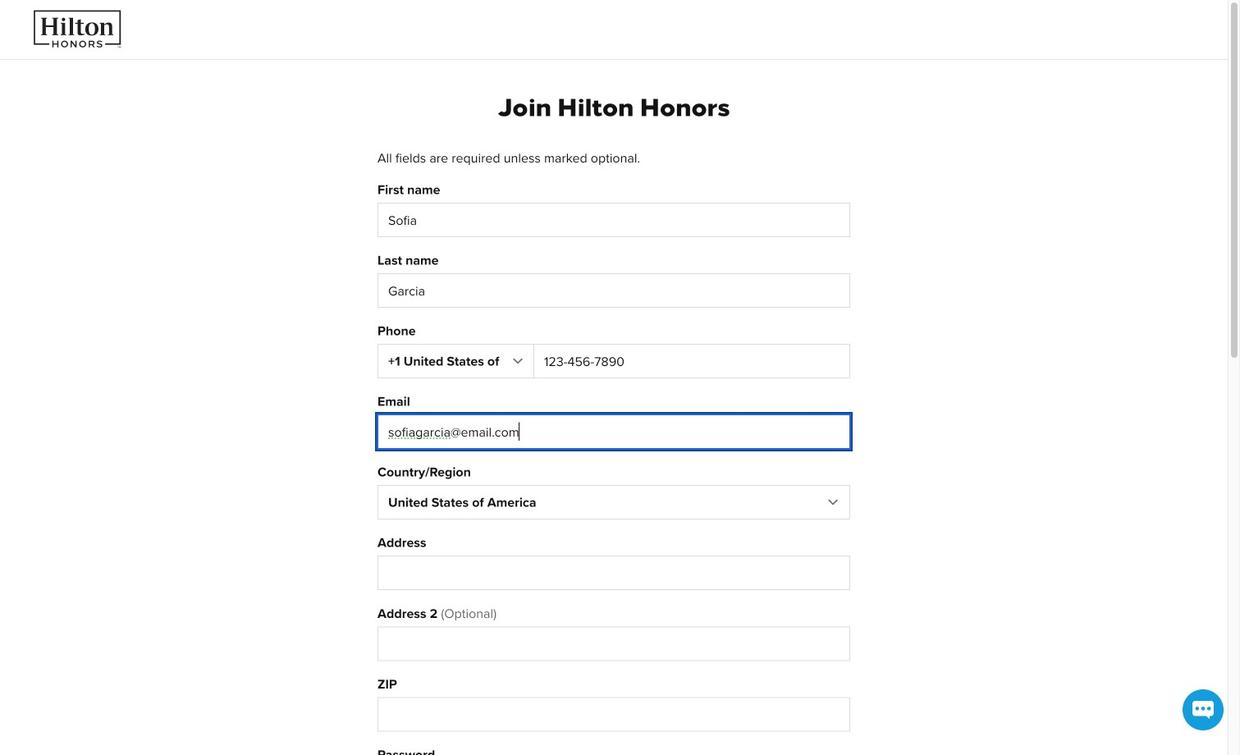Task type: vqa. For each thing, say whether or not it's contained in the screenshot.
Couple Enjoy Drinks Outby Pool IMAGE
no



Task type: locate. For each thing, give the bounding box(es) containing it.
hilton honors image
[[33, 7, 125, 53]]

None email field
[[378, 415, 851, 449]]

None telephone field
[[534, 344, 851, 378]]

None text field
[[378, 273, 851, 308], [378, 627, 851, 661], [378, 273, 851, 308], [378, 627, 851, 661]]

None text field
[[378, 203, 851, 237], [378, 556, 851, 590], [378, 697, 851, 732], [378, 203, 851, 237], [378, 556, 851, 590], [378, 697, 851, 732]]



